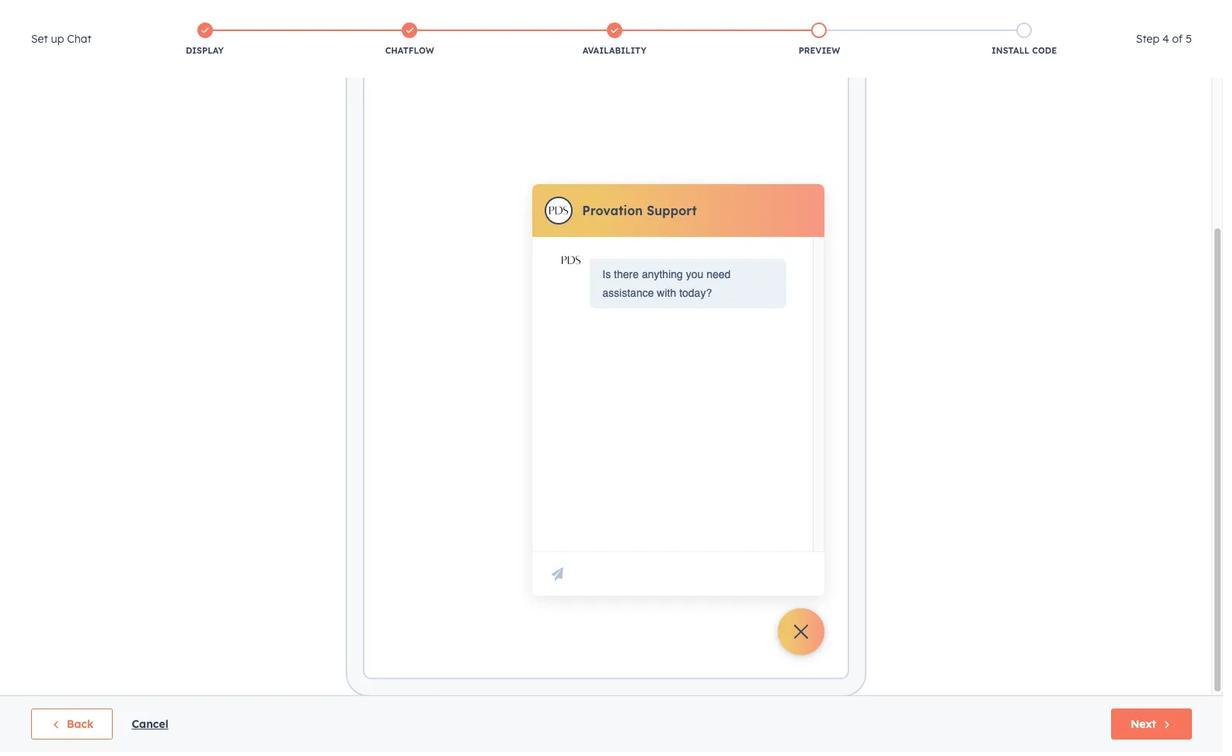 Task type: vqa. For each thing, say whether or not it's contained in the screenshot.
Hide button
no



Task type: locate. For each thing, give the bounding box(es) containing it.
set up chat heading
[[31, 30, 92, 48]]

set
[[31, 32, 48, 46]]

menu item
[[828, 0, 890, 25], [890, 0, 920, 25], [920, 0, 956, 25], [956, 0, 985, 25], [985, 0, 1008, 25], [1008, 0, 1037, 25]]

set up chat
[[31, 32, 92, 46]]

back button
[[31, 709, 113, 740]]

there
[[614, 269, 639, 281]]

search button
[[1183, 33, 1210, 59]]

4
[[1163, 32, 1170, 46]]

chatflow completed list item
[[307, 19, 512, 60]]

support
[[647, 203, 697, 219]]

display completed list item
[[102, 19, 307, 60]]

list containing display
[[102, 19, 1127, 60]]

provation support
[[583, 203, 697, 219]]

menu
[[828, 0, 1205, 25]]

preview list item
[[717, 19, 922, 60]]

of
[[1173, 32, 1183, 46]]

6 menu item from the left
[[1008, 0, 1037, 25]]

back
[[67, 718, 94, 732]]

today?
[[680, 287, 712, 300]]

list
[[102, 19, 1127, 60]]

chatflow
[[385, 45, 434, 56]]

assistance
[[603, 287, 654, 300]]

need
[[707, 269, 731, 281]]

1 menu item from the left
[[828, 0, 890, 25]]

agent says: is there anything you need assistance with today? element
[[603, 265, 775, 303]]

5 menu item from the left
[[985, 0, 1008, 25]]

cancel
[[132, 718, 168, 732]]

availability completed list item
[[512, 19, 717, 60]]

you
[[686, 269, 704, 281]]

anything
[[642, 269, 683, 281]]

2 menu item from the left
[[890, 0, 920, 25]]



Task type: describe. For each thing, give the bounding box(es) containing it.
is there anything you need assistance with today?
[[603, 269, 731, 300]]

step 4 of 5
[[1137, 32, 1193, 46]]

display
[[186, 45, 224, 56]]

availability
[[583, 45, 647, 56]]

Search HubSpot search field
[[1005, 33, 1196, 59]]

3 menu item from the left
[[920, 0, 956, 25]]

search image
[[1191, 40, 1202, 51]]

install code list item
[[922, 19, 1127, 60]]

is
[[603, 269, 611, 281]]

step
[[1137, 32, 1160, 46]]

5
[[1187, 32, 1193, 46]]

next button
[[1112, 709, 1193, 740]]

with
[[657, 287, 677, 300]]

code
[[1033, 45, 1058, 56]]

up
[[51, 32, 64, 46]]

cancel button
[[132, 715, 168, 734]]

chat
[[67, 32, 92, 46]]

provation
[[583, 203, 643, 219]]

install code
[[992, 45, 1058, 56]]

install
[[992, 45, 1030, 56]]

next
[[1131, 718, 1157, 732]]

4 menu item from the left
[[956, 0, 985, 25]]

preview
[[799, 45, 841, 56]]



